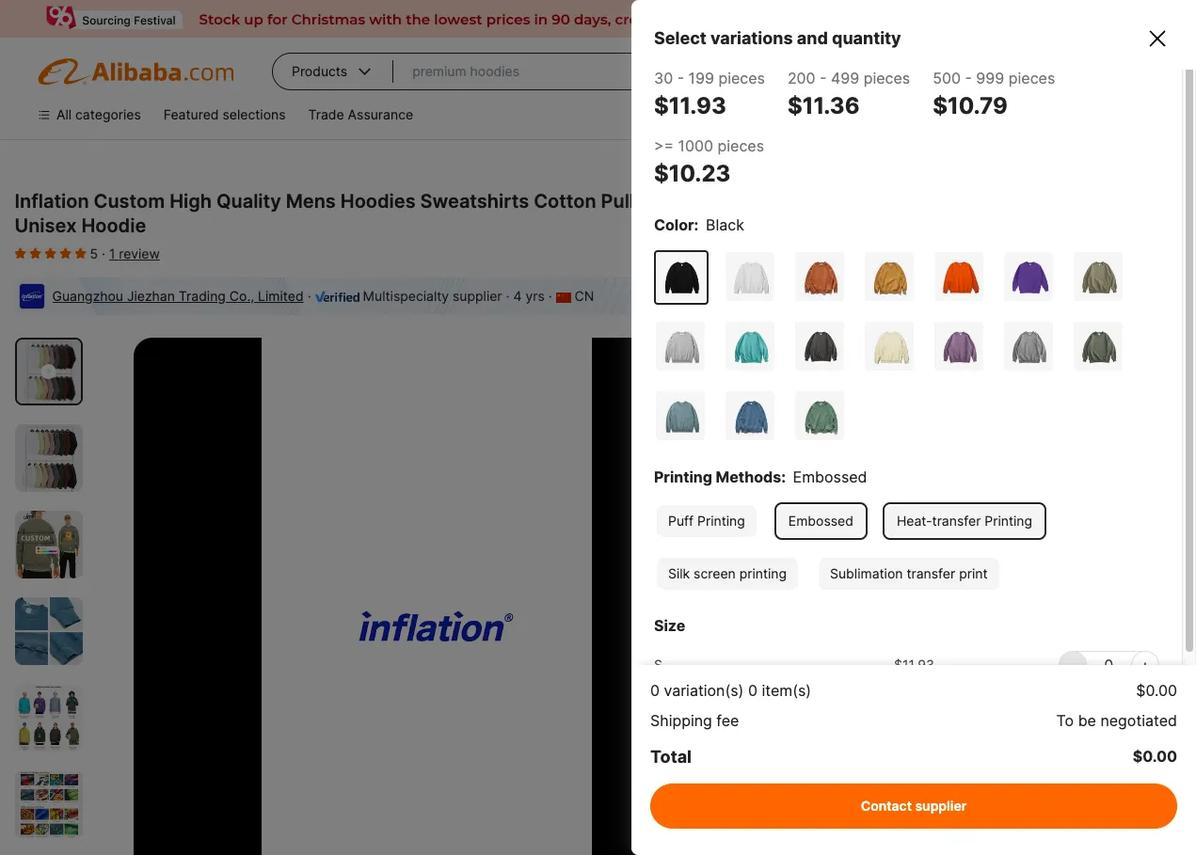 Task type: describe. For each thing, give the bounding box(es) containing it.
17
[[863, 356, 879, 375]]

hoodies
[[341, 190, 416, 213]]

0 horizontal spatial puff printing link
[[654, 503, 759, 540]]

$0.00 for total
[[1133, 747, 1178, 766]]

central
[[783, 106, 828, 122]]

heat-transfer printing link for embossed link for the puff printing link to the left
[[883, 503, 1047, 540]]

200
[[788, 69, 816, 88]]

shipping fee
[[650, 712, 739, 730]]

hoodie
[[81, 215, 146, 237]]

select now link
[[1078, 356, 1158, 375]]

199
[[689, 69, 714, 88]]

off
[[818, 775, 838, 794]]

ship to:
[[815, 63, 863, 79]]

0 horizontal spatial m
[[654, 700, 666, 716]]

search
[[711, 63, 755, 79]]

xl link
[[892, 569, 934, 605]]

samples
[[896, 689, 954, 708]]

xl inside xl link
[[905, 579, 921, 595]]

now for select now
[[1128, 356, 1158, 375]]

custom
[[94, 190, 165, 213]]

buyer central
[[743, 106, 828, 122]]

total for total
[[650, 747, 692, 767]]

mens
[[286, 190, 336, 213]]

1 horizontal spatial >=
[[763, 241, 780, 257]]

shipping
[[650, 712, 712, 730]]

products link
[[273, 54, 394, 89]]

supplier up the still deciding? get samples first!
[[859, 642, 911, 658]]

30 - 199 pieces $11.93
[[654, 69, 765, 120]]

select for select now
[[1078, 356, 1124, 375]]

all categories
[[56, 106, 141, 122]]

supplier down the 500
[[916, 106, 965, 122]]

0 horizontal spatial 2 xl
[[654, 830, 682, 846]]

guangzhou jiezhan trading co., limited
[[52, 288, 304, 304]]

1 vertical spatial contact supplier button
[[650, 784, 1178, 829]]

$11.93 for s
[[894, 657, 935, 673]]

1 horizontal spatial a
[[905, 106, 912, 122]]

l link
[[851, 569, 885, 605]]

pieces for $11.93
[[719, 69, 765, 88]]

trade assurance
[[308, 106, 413, 122]]

all
[[56, 106, 72, 122]]

500 - 999 pieces $10.79
[[933, 69, 1055, 120]]

total for total options: 17 color 5 printing methods
[[763, 356, 798, 375]]

0 horizontal spatial >=
[[654, 136, 674, 155]]

silk screen printing
[[668, 566, 787, 582]]

assurance
[[348, 106, 413, 122]]

limited
[[258, 288, 304, 304]]

499
[[831, 69, 860, 88]]

multispecialty
[[363, 288, 449, 304]]

- for $11.93
[[677, 69, 684, 88]]

0 horizontal spatial a
[[877, 775, 885, 794]]

1 horizontal spatial $10.23
[[763, 263, 827, 285]]

$10
[[788, 775, 814, 794]]

quality
[[216, 190, 281, 213]]

$11.93 for 2 xl
[[894, 830, 935, 846]]

 search
[[686, 63, 755, 80]]

embossed link for the puff printing link to the left
[[775, 503, 868, 540]]

transfer for embossed link associated with rightmost the puff printing link
[[1021, 502, 1070, 518]]

men
[[679, 190, 719, 213]]

$11.93 for xl
[[894, 787, 935, 803]]

contact supplier for the top contact supplier button
[[805, 642, 911, 658]]

to
[[1057, 712, 1074, 730]]

1 vertical spatial l
[[654, 744, 662, 760]]

- for $11.36
[[820, 69, 827, 88]]

trading
[[179, 288, 226, 304]]

review
[[119, 246, 160, 262]]

options:
[[802, 356, 859, 375]]

supplier down the us $10 off with a new supplier claim now
[[915, 798, 967, 814]]

silk
[[668, 566, 690, 582]]


[[634, 60, 657, 83]]

and
[[797, 28, 828, 48]]

deciding?
[[793, 689, 862, 708]]

purchase details
[[763, 834, 899, 854]]

m inside m link
[[818, 579, 830, 595]]

0 vertical spatial :
[[694, 216, 699, 234]]

be
[[1078, 712, 1097, 730]]

ship
[[815, 63, 843, 79]]

favorite image
[[669, 361, 697, 390]]

screen
[[694, 566, 736, 582]]

help
[[988, 106, 1017, 122]]

help center
[[988, 106, 1063, 122]]

claim now link
[[984, 775, 1058, 794]]

jiezhan
[[127, 288, 175, 304]]

- for $10.79
[[965, 69, 972, 88]]

become a supplier
[[851, 106, 965, 122]]

color for color
[[763, 391, 797, 407]]

variations
[[711, 28, 793, 48]]

2 0 from the left
[[748, 681, 758, 700]]

puff for the puff printing link to the left
[[668, 513, 694, 529]]

puff printing for rightmost the puff printing link
[[776, 502, 853, 518]]

30
[[654, 69, 673, 88]]

us for us $10 off with a new supplier claim now
[[763, 775, 784, 794]]

item(s)
[[762, 681, 812, 700]]

inflation
[[15, 190, 89, 213]]

printing methods
[[763, 468, 873, 484]]

us for us
[[892, 63, 910, 79]]

2 horizontal spatial methods
[[1003, 356, 1067, 375]]

become
[[851, 106, 901, 122]]

to be negotiated
[[1057, 712, 1178, 730]]

heat-transfer printing for the puff printing link to the left
[[897, 513, 1033, 529]]

2 xl link
[[942, 569, 996, 605]]

categories
[[75, 106, 141, 122]]

quantity
[[832, 28, 901, 48]]

1
[[109, 246, 115, 262]]

still
[[763, 689, 789, 708]]

variations
[[763, 329, 846, 349]]

$11.36
[[788, 92, 860, 120]]

featured selections
[[164, 106, 286, 122]]

printing
[[740, 566, 787, 582]]

pullover
[[601, 190, 675, 213]]

select for select variations and quantity
[[654, 28, 707, 48]]

supplier right new
[[924, 775, 980, 794]]

transfer for embossed link for the puff printing link to the left
[[932, 513, 981, 529]]

center
[[1020, 106, 1063, 122]]

0 horizontal spatial s
[[654, 657, 663, 673]]

select variations and quantity
[[654, 28, 901, 48]]

0 vertical spatial >= 1000 pieces $10.23
[[654, 136, 764, 187]]

1 vertical spatial 5
[[930, 356, 939, 375]]

$10.79
[[933, 92, 1008, 120]]

negotiated
[[1101, 712, 1178, 730]]

now for chat now
[[1067, 642, 1094, 658]]

size for the puff printing link to the left
[[654, 617, 686, 635]]

0 horizontal spatial $10.23
[[654, 160, 731, 187]]

unisex
[[15, 215, 77, 237]]

color : black
[[654, 216, 745, 234]]

4 yrs
[[513, 288, 545, 304]]



Task type: locate. For each thing, give the bounding box(es) containing it.
$0.00 up negotiated
[[1136, 681, 1178, 700]]

methods
[[1003, 356, 1067, 375], [716, 468, 781, 487], [816, 468, 873, 484]]

0 horizontal spatial us
[[763, 775, 784, 794]]

>= 1000 pieces $10.23 up men
[[654, 136, 764, 187]]

m
[[818, 579, 830, 595], [654, 700, 666, 716]]

pieces inside 30 - 199 pieces $11.93
[[719, 69, 765, 88]]

1 horizontal spatial puff printing
[[776, 502, 853, 518]]

high
[[170, 190, 212, 213]]

us left $10
[[763, 775, 784, 794]]

- inside 500 - 999 pieces $10.79
[[965, 69, 972, 88]]

puff printing up 'screen'
[[668, 513, 745, 529]]

0 vertical spatial contact supplier button
[[763, 628, 953, 673]]

0 vertical spatial contact
[[805, 642, 856, 658]]

0 horizontal spatial puff
[[668, 513, 694, 529]]

embossed
[[793, 468, 867, 487], [887, 502, 952, 518], [789, 513, 854, 529]]

0 horizontal spatial 5
[[90, 246, 98, 262]]

1 vertical spatial m
[[654, 700, 666, 716]]

heat- for embossed link associated with rightmost the puff printing link
[[986, 502, 1021, 518]]

contact down new
[[861, 798, 912, 814]]

color
[[654, 216, 694, 234], [883, 356, 922, 375], [763, 391, 797, 407]]

0 vertical spatial $10.23
[[654, 160, 731, 187]]

1 horizontal spatial 0
[[748, 681, 758, 700]]

a right become
[[905, 106, 912, 122]]

m link
[[805, 569, 843, 605]]

0 vertical spatial total
[[763, 356, 798, 375]]

0 vertical spatial 5
[[90, 246, 98, 262]]

heat- up print
[[986, 502, 1021, 518]]

puff for rightmost the puff printing link
[[776, 502, 802, 518]]

1 horizontal spatial 2 xl
[[955, 579, 983, 595]]

heat-transfer printing link
[[973, 492, 1135, 528], [883, 503, 1047, 540]]

1 horizontal spatial -
[[820, 69, 827, 88]]

get
[[866, 689, 891, 708]]

1 horizontal spatial heat-
[[986, 502, 1021, 518]]

select now
[[1078, 356, 1158, 375]]


[[686, 63, 703, 80]]

company logo image
[[18, 283, 45, 310]]

products
[[292, 63, 347, 79]]

1 horizontal spatial select
[[1078, 356, 1124, 375]]

methods for printing methods
[[816, 468, 873, 484]]

guangzhou
[[52, 288, 123, 304]]

favorites filling image
[[45, 246, 56, 261], [45, 246, 56, 261], [60, 246, 71, 261], [75, 246, 86, 261]]

2 vertical spatial color
[[763, 391, 797, 407]]

1 vertical spatial color
[[883, 356, 922, 375]]

>= 1000 pieces $10.23 up variations
[[763, 241, 859, 285]]

pieces for $11.36
[[864, 69, 910, 88]]

0 vertical spatial contact supplier
[[805, 642, 911, 658]]

puff
[[776, 502, 802, 518], [668, 513, 694, 529]]

1 vertical spatial >=
[[763, 241, 780, 257]]

now inside button
[[1067, 642, 1094, 658]]

premium hoodies text field
[[412, 55, 616, 88]]

embossed for rightmost the puff printing link
[[887, 502, 952, 518]]

$10.23 up variations
[[763, 263, 827, 285]]

heat- up sublimation transfer print
[[897, 513, 932, 529]]

1 horizontal spatial :
[[781, 468, 786, 487]]

pieces inside 500 - 999 pieces $10.79
[[1009, 69, 1055, 88]]

0 horizontal spatial size
[[654, 617, 686, 635]]

total down variations
[[763, 356, 798, 375]]

us up become a supplier
[[892, 63, 910, 79]]

2 horizontal spatial now
[[1128, 356, 1158, 375]]

0 horizontal spatial heat-
[[897, 513, 932, 529]]

print
[[959, 566, 988, 582]]

trade
[[308, 106, 344, 122]]

size for rightmost the puff printing link
[[763, 545, 790, 561]]

- inside 30 - 199 pieces $11.93
[[677, 69, 684, 88]]

embossed link
[[874, 492, 965, 528], [775, 503, 868, 540]]

0 vertical spatial 2 xl
[[955, 579, 983, 595]]

0 left still
[[748, 681, 758, 700]]

a
[[905, 106, 912, 122], [877, 775, 885, 794]]

purchase
[[763, 834, 840, 854]]

favorites filling image
[[15, 246, 26, 261], [15, 246, 26, 261], [30, 246, 41, 261], [30, 246, 41, 261], [60, 246, 71, 261], [75, 246, 86, 261]]

1 horizontal spatial methods
[[816, 468, 873, 484]]

0 horizontal spatial 0
[[650, 681, 660, 700]]

2 horizontal spatial color
[[883, 356, 922, 375]]

contact supplier button up get
[[763, 628, 953, 673]]

inflation custom high quality mens hoodies sweatshirts cotton pullover men unisex hoodie
[[15, 190, 719, 237]]

$10.23 up men
[[654, 160, 731, 187]]

0 vertical spatial a
[[905, 106, 912, 122]]

:
[[694, 216, 699, 234], [781, 468, 786, 487]]

pieces for $10.79
[[1009, 69, 1055, 88]]

l right m link
[[864, 579, 871, 595]]

heat- for embossed link for the puff printing link to the left
[[897, 513, 932, 529]]

1 horizontal spatial puff printing link
[[763, 492, 866, 528]]

total down shipping
[[650, 747, 692, 767]]

s left m link
[[776, 579, 785, 595]]

chat now button
[[968, 628, 1158, 673]]

0 vertical spatial $0.00
[[1136, 681, 1178, 700]]

1 horizontal spatial m
[[818, 579, 830, 595]]

0 horizontal spatial select
[[654, 28, 707, 48]]

1 vertical spatial select
[[1078, 356, 1124, 375]]

1 vertical spatial 2 xl
[[654, 830, 682, 846]]

0 up shipping
[[650, 681, 660, 700]]

selections
[[223, 106, 286, 122]]

0 horizontal spatial contact
[[805, 642, 856, 658]]

1 - from the left
[[677, 69, 684, 88]]

s link
[[763, 569, 798, 605]]

0 vertical spatial now
[[1128, 356, 1158, 375]]

- right the 500
[[965, 69, 972, 88]]

still deciding? get samples first!
[[763, 689, 995, 708]]

heat-transfer printing
[[986, 502, 1122, 518], [897, 513, 1033, 529]]

$11.93 down the us $10 off with a new supplier claim now
[[894, 830, 935, 846]]

2 xl inside "link"
[[955, 579, 983, 595]]

1 horizontal spatial 2
[[955, 579, 963, 595]]

contact supplier button
[[763, 628, 953, 673], [650, 784, 1178, 829]]

new
[[890, 775, 919, 794]]

1 vertical spatial total
[[650, 747, 692, 767]]

0 horizontal spatial l
[[654, 744, 662, 760]]

m left fee
[[654, 700, 666, 716]]

l down shipping
[[654, 744, 662, 760]]

contact supplier button up details at the bottom right of page
[[650, 784, 1178, 829]]

color right 17
[[883, 356, 922, 375]]

$0.00 for 0 variation(s) 0 item(s)
[[1136, 681, 1178, 700]]

puff printing link up 'screen'
[[654, 503, 759, 540]]

contact
[[805, 642, 856, 658], [861, 798, 912, 814]]

methods for printing methods : embossed
[[716, 468, 781, 487]]

a left new
[[877, 775, 885, 794]]

1000 up variations
[[784, 241, 815, 257]]

embossed for the puff printing link to the left
[[789, 513, 854, 529]]

first!
[[959, 689, 991, 708]]

1 vertical spatial s
[[654, 657, 663, 673]]

>=
[[654, 136, 674, 155], [763, 241, 780, 257]]

1 horizontal spatial contact
[[861, 798, 912, 814]]

printing
[[943, 356, 999, 375], [654, 468, 712, 487], [763, 468, 813, 484], [805, 502, 853, 518], [1074, 502, 1122, 518], [698, 513, 745, 529], [985, 513, 1033, 529]]

heat-transfer printing link for embossed link associated with rightmost the puff printing link
[[973, 492, 1135, 528]]

size
[[763, 545, 790, 561], [654, 617, 686, 635]]

featured
[[164, 106, 219, 122]]

embossed link down printing methods
[[775, 503, 868, 540]]

fee
[[717, 712, 739, 730]]

- left 
[[677, 69, 684, 88]]

puff printing for the puff printing link to the left
[[668, 513, 745, 529]]

puff printing link down printing methods
[[763, 492, 866, 528]]

1 horizontal spatial l
[[864, 579, 871, 595]]

1 vertical spatial contact supplier
[[861, 798, 967, 814]]

total
[[763, 356, 798, 375], [650, 747, 692, 767]]

$11.93 up samples
[[894, 657, 935, 673]]

1000
[[678, 136, 714, 155], [784, 241, 815, 257]]

1 vertical spatial us
[[763, 775, 784, 794]]

size up printing
[[763, 545, 790, 561]]

2 horizontal spatial -
[[965, 69, 972, 88]]

heat-transfer printing for rightmost the puff printing link
[[986, 502, 1122, 518]]

0 horizontal spatial 2
[[654, 830, 662, 846]]

s
[[776, 579, 785, 595], [654, 657, 663, 673]]

s up shipping
[[654, 657, 663, 673]]

2 - from the left
[[820, 69, 827, 88]]

1 vertical spatial contact
[[861, 798, 912, 814]]

0 vertical spatial 2
[[955, 579, 963, 595]]

to:
[[846, 63, 863, 79]]

3 - from the left
[[965, 69, 972, 88]]

200 - 499 pieces $11.36
[[788, 69, 910, 120]]

sweatshirts
[[420, 190, 529, 213]]

color down men
[[654, 216, 694, 234]]

500
[[933, 69, 961, 88]]

>= 1000 pieces $10.23
[[654, 136, 764, 187], [763, 241, 859, 285]]

- inside 200 - 499 pieces $11.36
[[820, 69, 827, 88]]

0 vertical spatial 1000
[[678, 136, 714, 155]]

pieces inside 200 - 499 pieces $11.36
[[864, 69, 910, 88]]

1 horizontal spatial puff
[[776, 502, 802, 518]]

1 vertical spatial >= 1000 pieces $10.23
[[763, 241, 859, 285]]

0 vertical spatial >=
[[654, 136, 674, 155]]

0 horizontal spatial 1000
[[678, 136, 714, 155]]

now
[[1128, 356, 1158, 375], [1067, 642, 1094, 658], [1028, 775, 1058, 794]]

0 vertical spatial s
[[776, 579, 785, 595]]

0 horizontal spatial -
[[677, 69, 684, 88]]

contact up the deciding?
[[805, 642, 856, 658]]

0 horizontal spatial puff printing
[[668, 513, 745, 529]]

0 horizontal spatial total
[[650, 747, 692, 767]]

color for color : black
[[654, 216, 694, 234]]

claim
[[984, 775, 1024, 794]]

0 vertical spatial us
[[892, 63, 910, 79]]

5 right 17
[[930, 356, 939, 375]]

0 vertical spatial color
[[654, 216, 694, 234]]

puff down printing methods : embossed
[[776, 502, 802, 518]]

0 horizontal spatial :
[[694, 216, 699, 234]]

- right 200
[[820, 69, 827, 88]]

1 horizontal spatial total
[[763, 356, 798, 375]]

1 horizontal spatial 1000
[[784, 241, 815, 257]]

contact supplier
[[805, 642, 911, 658], [861, 798, 967, 814]]

1 horizontal spatial color
[[763, 391, 797, 407]]

-
[[677, 69, 684, 88], [820, 69, 827, 88], [965, 69, 972, 88]]

2 vertical spatial now
[[1028, 775, 1058, 794]]

0 variation(s) 0 item(s)
[[650, 681, 812, 700]]

$11.93 inside 30 - 199 pieces $11.93
[[654, 92, 726, 120]]

1 horizontal spatial 5
[[930, 356, 939, 375]]

contact supplier for bottommost contact supplier button
[[861, 798, 967, 814]]

chat
[[1033, 642, 1063, 658]]

2 inside "link"
[[955, 579, 963, 595]]

0 vertical spatial size
[[763, 545, 790, 561]]

us $10 off with a new supplier claim now
[[763, 775, 1058, 794]]

2
[[955, 579, 963, 595], [654, 830, 662, 846]]

0 horizontal spatial embossed link
[[775, 503, 868, 540]]

puff printing link
[[763, 492, 866, 528], [654, 503, 759, 540]]

cotton
[[534, 190, 596, 213]]

embossed link up sublimation transfer print
[[874, 492, 965, 528]]

0 vertical spatial m
[[818, 579, 830, 595]]

embossed link for rightmost the puff printing link
[[874, 492, 965, 528]]

$11.93 right with
[[894, 787, 935, 803]]

$0.00 down negotiated
[[1133, 747, 1178, 766]]

multispecialty supplier
[[363, 288, 502, 304]]

1 vertical spatial a
[[877, 775, 885, 794]]

contact supplier up get
[[805, 642, 911, 658]]

contact supplier down the us $10 off with a new supplier claim now
[[861, 798, 967, 814]]

1 0 from the left
[[650, 681, 660, 700]]

color down variations
[[763, 391, 797, 407]]

5
[[90, 246, 98, 262], [930, 356, 939, 375]]

1 vertical spatial 2
[[654, 830, 662, 846]]

1 horizontal spatial now
[[1067, 642, 1094, 658]]

1 horizontal spatial embossed link
[[874, 492, 965, 528]]

None text field
[[1087, 656, 1131, 675]]

supplier left 4 at the left top of page
[[453, 288, 502, 304]]

1 horizontal spatial s
[[776, 579, 785, 595]]

heat-
[[986, 502, 1021, 518], [897, 513, 932, 529]]

1 vertical spatial $10.23
[[763, 263, 827, 285]]

puff printing down printing methods
[[776, 502, 853, 518]]

xl inside 2 xl "link"
[[967, 579, 983, 595]]

0 horizontal spatial color
[[654, 216, 694, 234]]

black
[[706, 216, 745, 234]]

$0.00
[[1136, 681, 1178, 700], [1133, 747, 1178, 766]]

1 review
[[109, 246, 160, 262]]

0 horizontal spatial now
[[1028, 775, 1058, 794]]

puff up the silk
[[668, 513, 694, 529]]

1 horizontal spatial size
[[763, 545, 790, 561]]

5 left the 1
[[90, 246, 98, 262]]

1 vertical spatial size
[[654, 617, 686, 635]]

buyer
[[743, 106, 779, 122]]

m left l link
[[818, 579, 830, 595]]

1 vertical spatial 1000
[[784, 241, 815, 257]]

0 horizontal spatial methods
[[716, 468, 781, 487]]

0 vertical spatial select
[[654, 28, 707, 48]]

0 vertical spatial l
[[864, 579, 871, 595]]

1 vertical spatial $0.00
[[1133, 747, 1178, 766]]

999
[[976, 69, 1005, 88]]

1 horizontal spatial us
[[892, 63, 910, 79]]

co.,
[[230, 288, 254, 304]]

sublimation transfer print link
[[816, 555, 1002, 593]]

$10.23
[[654, 160, 731, 187], [763, 263, 827, 285]]

size down the silk
[[654, 617, 686, 635]]

$11.93 down 199
[[654, 92, 726, 120]]

1000 down 30 - 199 pieces $11.93
[[678, 136, 714, 155]]

1 vertical spatial :
[[781, 468, 786, 487]]



Task type: vqa. For each thing, say whether or not it's contained in the screenshot.
the : inside $14.03 - $19.45 Min. order : 50.0 pieces
no



